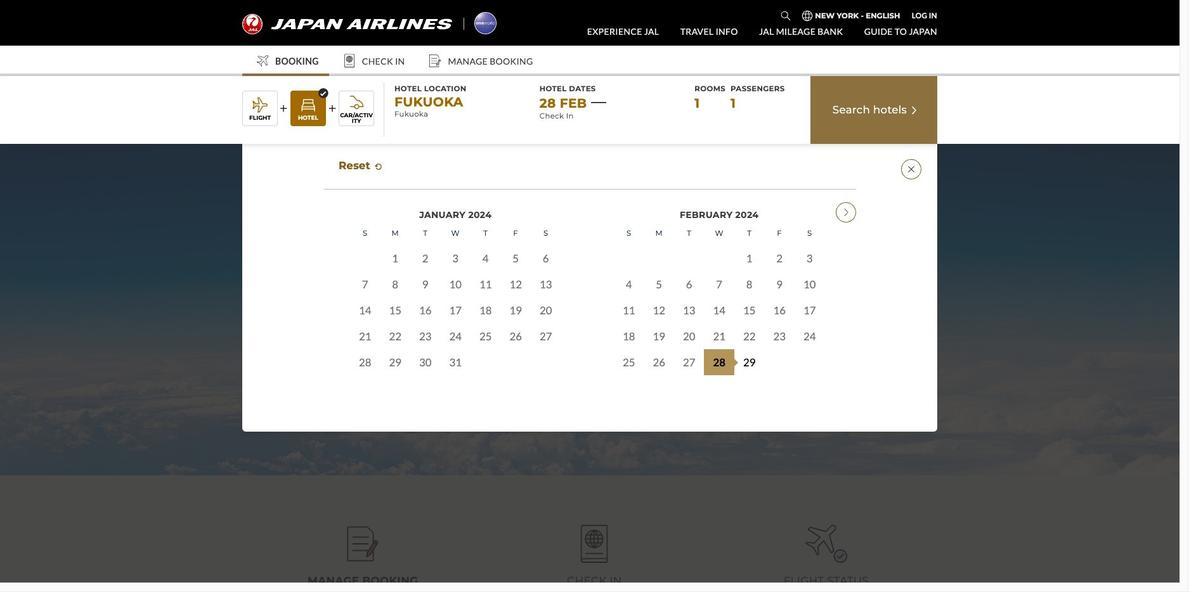 Task type: describe. For each thing, give the bounding box(es) containing it.
close image
[[901, 159, 921, 180]]

thursday element for wednesday element related to tuesday element related to first monday 'element' from right
[[734, 222, 764, 245]]

japan airlines image
[[242, 14, 452, 34]]

friday element for second monday 'element' from the right
[[501, 222, 531, 245]]

wednesday element for tuesday element associated with second monday 'element' from the right
[[440, 222, 471, 245]]

tuesday element for first monday 'element' from right
[[674, 222, 704, 245]]

sunday element for second monday 'element' from the right
[[350, 222, 380, 245]]

friday element for first monday 'element' from right
[[764, 222, 795, 245]]

wednesday element for tuesday element related to first monday 'element' from right
[[704, 222, 734, 245]]

sunday element for first monday 'element' from right
[[614, 222, 644, 245]]

one world image
[[474, 12, 497, 34]]



Task type: vqa. For each thing, say whether or not it's contained in the screenshot.
the Thursday element related to second tuesday ELEMENT from left Wednesday 'element'
no



Task type: locate. For each thing, give the bounding box(es) containing it.
2 tuesday element from the left
[[674, 222, 704, 245]]

1 horizontal spatial wednesday element
[[704, 222, 734, 245]]

1 monday element from the left
[[380, 222, 410, 245]]

2 monday element from the left
[[644, 222, 674, 245]]

1 saturday element from the left
[[531, 222, 561, 245]]

2 friday element from the left
[[764, 222, 795, 245]]

1 horizontal spatial thursday element
[[734, 222, 764, 245]]

0 horizontal spatial tuesday element
[[410, 222, 440, 245]]

thursday element
[[471, 222, 501, 245], [734, 222, 764, 245]]

reset image
[[373, 161, 383, 172]]

2 wednesday element from the left
[[704, 222, 734, 245]]

tuesday element for second monday 'element' from the right
[[410, 222, 440, 245]]

saturday element
[[531, 222, 561, 245], [795, 222, 825, 245]]

1 sunday element from the left
[[350, 222, 380, 245]]

tab list
[[247, 516, 942, 592]]

0 horizontal spatial monday element
[[380, 222, 410, 245]]

1 tuesday element from the left
[[410, 222, 440, 245]]

0 horizontal spatial saturday element
[[531, 222, 561, 245]]

1 horizontal spatial sunday element
[[614, 222, 644, 245]]

0 horizontal spatial sunday element
[[350, 222, 380, 245]]

thursday element for wednesday element for tuesday element associated with second monday 'element' from the right
[[471, 222, 501, 245]]

1 friday element from the left
[[501, 222, 531, 245]]

tuesday element
[[410, 222, 440, 245], [674, 222, 704, 245]]

friday element
[[501, 222, 531, 245], [764, 222, 795, 245]]

2 saturday element from the left
[[795, 222, 825, 245]]

saturday element for friday element related to second monday 'element' from the right
[[531, 222, 561, 245]]

1 horizontal spatial friday element
[[764, 222, 795, 245]]

1 horizontal spatial monday element
[[644, 222, 674, 245]]

1 thursday element from the left
[[471, 222, 501, 245]]

1 horizontal spatial saturday element
[[795, 222, 825, 245]]

2 sunday element from the left
[[614, 222, 644, 245]]

0 horizontal spatial thursday element
[[471, 222, 501, 245]]

0 horizontal spatial friday element
[[501, 222, 531, 245]]

saturday element for friday element related to first monday 'element' from right
[[795, 222, 825, 245]]

1 wednesday element from the left
[[440, 222, 471, 245]]

monday element
[[380, 222, 410, 245], [644, 222, 674, 245]]

sunday element
[[350, 222, 380, 245], [614, 222, 644, 245]]

0 horizontal spatial wednesday element
[[440, 222, 471, 245]]

2 thursday element from the left
[[734, 222, 764, 245]]

1 horizontal spatial tuesday element
[[674, 222, 704, 245]]

wednesday element
[[440, 222, 471, 245], [704, 222, 734, 245]]



